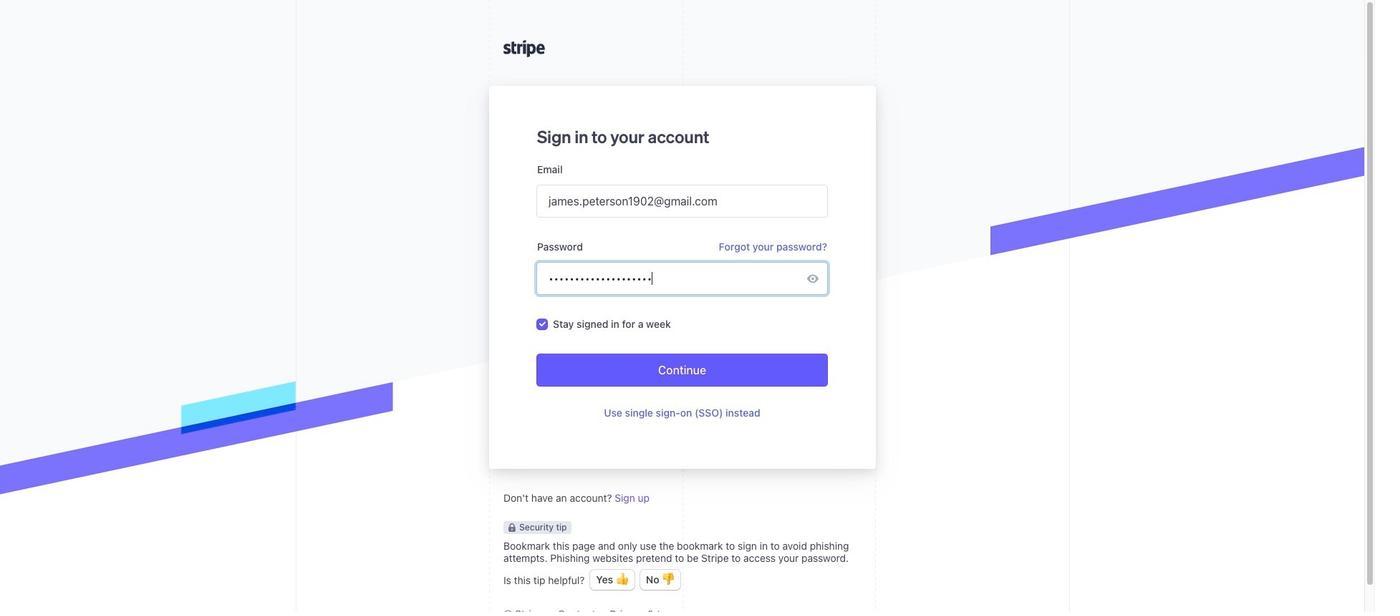 Task type: vqa. For each thing, say whether or not it's contained in the screenshot.
rightmost "Price"
no



Task type: locate. For each thing, give the bounding box(es) containing it.
stripe image
[[503, 40, 545, 57]]

email input email field
[[537, 186, 827, 217]]

password input password field
[[537, 263, 807, 294]]



